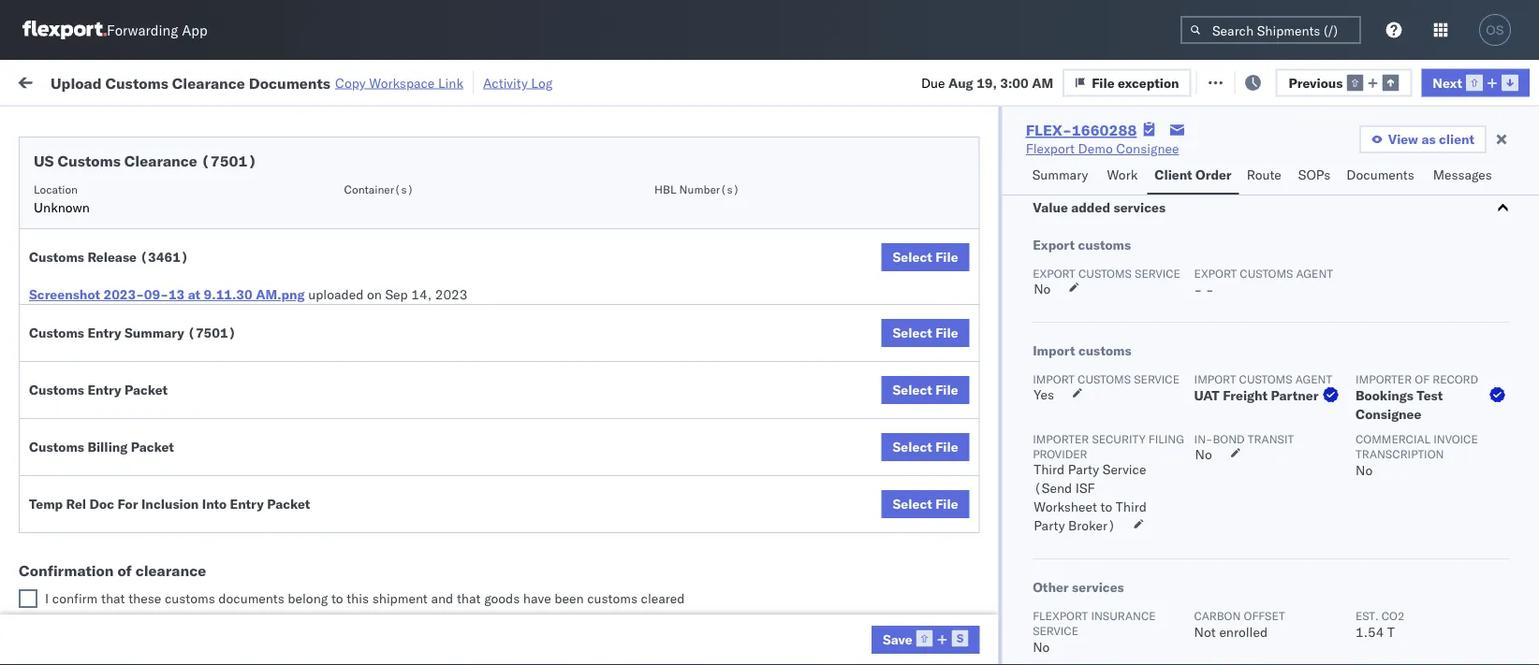 Task type: describe. For each thing, give the bounding box(es) containing it.
1 test123456 from the top
[[1275, 188, 1354, 204]]

1 ceau7522281, hlxu6269489, hlxu8034992 from the top
[[1154, 187, 1444, 204]]

due
[[921, 74, 945, 91]]

maeu9408431
[[1275, 641, 1370, 657]]

5 resize handle column header from the left
[[785, 145, 807, 666]]

5 schedule pickup from los angeles, ca button from the top
[[43, 589, 266, 628]]

upload for upload customs clearance documents
[[43, 383, 86, 400]]

3 test123456 from the top
[[1275, 311, 1354, 328]]

(send
[[1033, 480, 1072, 497]]

1660288
[[1072, 121, 1137, 140]]

2 vertical spatial entry
[[230, 496, 264, 513]]

flex-2130387
[[1034, 641, 1131, 657]]

rel
[[66, 496, 86, 513]]

est.
[[1356, 609, 1379, 623]]

previous button
[[1276, 69, 1412, 97]]

3 schedule from the top
[[43, 260, 98, 276]]

shipment
[[372, 591, 428, 607]]

1 edt, from the top
[[358, 188, 387, 204]]

2 schedule pickup from los angeles, ca button from the top
[[43, 259, 266, 298]]

id
[[1028, 153, 1039, 167]]

entry for summary
[[87, 325, 121, 341]]

2 that from the left
[[457, 591, 481, 607]]

schedule pickup from los angeles, ca link for second schedule pickup from los angeles, ca button from the bottom
[[43, 424, 266, 461]]

these
[[128, 591, 161, 607]]

upload for upload customs clearance documents copy workspace link
[[51, 73, 102, 92]]

1 schedule delivery appointment from the top
[[43, 187, 230, 203]]

1 omka from the top
[[1509, 188, 1539, 204]]

flex-1846748 for the "schedule pickup from los angeles, ca" link corresponding to third schedule pickup from los angeles, ca button from the top of the page
[[1034, 353, 1131, 369]]

1 vertical spatial summary
[[125, 325, 184, 341]]

2:59 am edt, nov 5, 2022 for third schedule pickup from los angeles, ca button from the top of the page
[[302, 353, 466, 369]]

screenshot 2023-09-13 at 9.11.30 am.png uploaded on sep 14, 2023
[[29, 287, 468, 303]]

flex- up the 'import customs'
[[1034, 311, 1074, 328]]

customs for export customs service
[[1078, 266, 1132, 280]]

nov for fourth schedule pickup from los angeles, ca button from the bottom
[[390, 270, 415, 287]]

confirmation of clearance
[[19, 562, 206, 581]]

my
[[19, 68, 49, 94]]

1 1889466 from the top
[[1074, 435, 1131, 451]]

(7501) for customs entry summary (7501)
[[187, 325, 236, 341]]

activity log button
[[483, 71, 553, 94]]

1 2:59 from the top
[[302, 188, 330, 204]]

customs release (3461)
[[29, 249, 189, 265]]

edt, for fourth schedule pickup from los angeles, ca button from the bottom the "schedule pickup from los angeles, ca" link
[[358, 270, 387, 287]]

flex-1846748 for the upload customs clearance documents link
[[1034, 394, 1131, 410]]

pickup for fourth schedule pickup from los angeles, ca button from the bottom
[[102, 260, 142, 276]]

hbl number(s)
[[655, 182, 740, 196]]

log
[[531, 74, 553, 91]]

carbon offset not enrolled
[[1194, 609, 1285, 641]]

09-
[[144, 287, 168, 303]]

select file button for temp rel doc for inclusion into entry packet
[[882, 491, 970, 519]]

container numbers button
[[1144, 141, 1247, 175]]

inclusion
[[141, 496, 199, 513]]

flexport. image
[[22, 21, 107, 39]]

1 resize handle column header from the left
[[268, 145, 290, 666]]

enrolled
[[1219, 625, 1268, 641]]

1.54
[[1356, 625, 1384, 641]]

confirm delivery
[[43, 558, 142, 574]]

and
[[431, 591, 453, 607]]

flex- down 'value' at the right top of the page
[[1034, 229, 1074, 245]]

commercial invoice transcription no
[[1356, 432, 1478, 479]]

hlxu8034992 for schedule pickup from los angeles, ca
[[1352, 270, 1444, 286]]

flexport demo consignee link
[[1026, 140, 1179, 158]]

numbers for container numbers
[[1154, 161, 1200, 175]]

4 resize handle column header from the left
[[663, 145, 685, 666]]

forwarding app link
[[22, 21, 208, 39]]

5 test123456 from the top
[[1275, 394, 1354, 410]]

1 schedule pickup from los angeles, ca button from the top
[[43, 218, 266, 257]]

from for the "schedule pickup from los angeles, ca" link corresponding to third schedule pickup from los angeles, ca button from the top of the page
[[146, 342, 173, 359]]

customs entry packet
[[29, 382, 168, 398]]

importer for importer of record
[[1356, 372, 1412, 386]]

1 vertical spatial 14,
[[417, 476, 437, 493]]

summary inside button
[[1033, 167, 1088, 183]]

flex- up other
[[1034, 559, 1074, 575]]

1 hlxu8034992 from the top
[[1352, 187, 1444, 204]]

insurance
[[1091, 609, 1156, 623]]

hlxu8034992 for upload customs clearance documents
[[1352, 393, 1444, 410]]

3 resize handle column header from the left
[[541, 145, 564, 666]]

0 horizontal spatial exception
[[1118, 74, 1179, 91]]

ceau7522281, hlxu6269489, hlxu8034992 for schedule delivery appointment
[[1154, 311, 1444, 327]]

1 that from the left
[[101, 591, 125, 607]]

2 resize handle column header from the left
[[476, 145, 498, 666]]

from for the "schedule pickup from los angeles, ca" link for first schedule pickup from los angeles, ca button from the bottom
[[146, 589, 173, 606]]

am for 1st schedule pickup from los angeles, ca button
[[333, 229, 355, 245]]

am.png
[[256, 287, 305, 303]]

1 vertical spatial services
[[1072, 580, 1124, 596]]

flex-1660288 link
[[1026, 121, 1137, 140]]

customs left billing
[[29, 439, 84, 456]]

os button
[[1474, 8, 1517, 52]]

work inside button
[[203, 73, 236, 89]]

ca for second schedule pickup from los angeles, ca button from the bottom
[[43, 443, 61, 460]]

23,
[[416, 517, 436, 534]]

schedule pickup from los angeles, ca link for 1st schedule pickup from los angeles, ca button
[[43, 218, 266, 255]]

4 edt, from the top
[[358, 311, 387, 328]]

4 fcl from the top
[[615, 517, 639, 534]]

flex- up flex id button
[[1026, 121, 1072, 140]]

other
[[1033, 580, 1069, 596]]

flex- down export customs
[[1034, 270, 1074, 287]]

customs down clearance
[[165, 591, 215, 607]]

added
[[1071, 199, 1110, 216]]

ceau7522281, for schedule pickup from los angeles, ca
[[1154, 270, 1250, 286]]

1 horizontal spatial exception
[[1247, 73, 1308, 89]]

route
[[1247, 167, 1282, 183]]

2022 for fourth schedule pickup from los angeles, ca button from the bottom
[[433, 270, 466, 287]]

5, for fourth schedule pickup from los angeles, ca button from the bottom the "schedule pickup from los angeles, ca" link
[[418, 270, 430, 287]]

1 schedule from the top
[[43, 187, 98, 203]]

no inside "commercial invoice transcription no"
[[1356, 463, 1373, 479]]

select for temp rel doc for inclusion into entry packet
[[893, 496, 932, 513]]

link
[[438, 74, 464, 91]]

import work button
[[150, 60, 244, 102]]

customs right been
[[587, 591, 638, 607]]

flex- up yes
[[1034, 353, 1074, 369]]

maeu9736123
[[1275, 600, 1370, 616]]

1 flex-1846748 from the top
[[1034, 188, 1131, 204]]

screenshot
[[29, 287, 100, 303]]

next
[[1433, 74, 1463, 91]]

number(s)
[[679, 182, 740, 196]]

1 vertical spatial on
[[367, 287, 382, 303]]

2 flex-1889466 from the top
[[1034, 476, 1131, 493]]

2 horizontal spatial -
[[1206, 282, 1214, 298]]

los down upload customs clearance documents button at the left bottom
[[176, 425, 197, 441]]

confirm
[[52, 591, 98, 607]]

file for customs release (3461)
[[936, 249, 959, 265]]

2130387
[[1074, 641, 1131, 657]]

1 ceau7522281, from the top
[[1154, 187, 1250, 204]]

1846748 for schedule delivery appointment button related to 2:59 am edt, nov 5, 2022
[[1074, 311, 1131, 328]]

0 horizontal spatial file exception
[[1092, 74, 1179, 91]]

no inside flexport insurance service no
[[1033, 640, 1050, 656]]

schedule pickup from los angeles, ca for 1st schedule pickup from los angeles, ca button's the "schedule pickup from los angeles, ca" link
[[43, 219, 252, 254]]

hlxu8034992 for schedule delivery appointment
[[1352, 311, 1444, 327]]

2 abcdefg78456546 from the top
[[1275, 476, 1401, 493]]

8 resize handle column header from the left
[[1244, 145, 1266, 666]]

uetu5238478 for confirm delivery
[[1254, 558, 1345, 574]]

forwarding
[[107, 21, 178, 39]]

record
[[1432, 372, 1478, 386]]

(7501) for us customs clearance (7501)
[[201, 152, 257, 170]]

importer of record
[[1356, 372, 1478, 386]]

am for fourth schedule pickup from los angeles, ca button from the bottom
[[333, 270, 355, 287]]

from for the "schedule pickup from los angeles, ca" link related to second schedule pickup from los angeles, ca button from the bottom
[[146, 425, 173, 441]]

759
[[344, 73, 368, 89]]

10 resize handle column header from the left
[[1506, 145, 1528, 666]]

i
[[45, 591, 49, 607]]

2:59 am edt, nov 5, 2022 for 1st schedule pickup from los angeles, ca button
[[302, 229, 466, 245]]

7 resize handle column header from the left
[[1122, 145, 1144, 666]]

this
[[347, 591, 369, 607]]

fcl for maeu9736123
[[615, 600, 639, 616]]

doc
[[90, 496, 114, 513]]

customs up 'screenshot'
[[29, 249, 84, 265]]

select file button for customs entry summary (7501)
[[882, 319, 970, 347]]

1 horizontal spatial file exception
[[1220, 73, 1308, 89]]

4 flex-1889466 from the top
[[1034, 559, 1131, 575]]

pm
[[333, 517, 354, 534]]

app
[[182, 21, 208, 39]]

clearance
[[136, 562, 206, 581]]

flex- up (send
[[1034, 435, 1074, 451]]

5 schedule from the top
[[43, 342, 98, 359]]

nov for third schedule pickup from los angeles, ca button from the top of the page
[[390, 353, 415, 369]]

pickup for first schedule pickup from los angeles, ca button from the bottom
[[102, 589, 142, 606]]

delivery for schedule delivery appointment button related to 2:59 am edt, nov 5, 2022
[[102, 310, 150, 327]]

filtered by:
[[19, 115, 86, 131]]

temp rel doc for inclusion into entry packet
[[29, 496, 310, 513]]

clearance for upload customs clearance documents copy workspace link
[[172, 73, 245, 92]]

batch action button
[[1406, 67, 1529, 95]]

1 appointment from the top
[[153, 187, 230, 203]]

1 vertical spatial 2023
[[437, 600, 470, 616]]

location unknown
[[34, 182, 90, 216]]

los up the (3461)
[[176, 219, 197, 235]]

flexport insurance service no
[[1033, 609, 1156, 656]]

security
[[1092, 432, 1145, 446]]

flexport right cleared
[[695, 600, 744, 616]]

schedule delivery appointment link for 2:59 am edt, nov 5, 2022
[[43, 309, 230, 328]]

export for export customs
[[1033, 237, 1075, 253]]

select file button for customs entry packet
[[882, 376, 970, 405]]

confirm delivery button
[[43, 557, 142, 577]]

2 vertical spatial packet
[[267, 496, 310, 513]]

flex- down other
[[1034, 600, 1074, 616]]

1 flex-1889466 from the top
[[1034, 435, 1131, 451]]

ceau7522281, for upload customs clearance documents
[[1154, 393, 1250, 410]]

entry for packet
[[87, 382, 121, 398]]

no down in-
[[1195, 447, 1212, 463]]

ca for 1st schedule pickup from los angeles, ca button
[[43, 237, 61, 254]]

third party service (send isf worksheet to third party broker)
[[1033, 462, 1146, 534]]

2:59 for fourth schedule pickup from los angeles, ca button from the bottom
[[302, 270, 330, 287]]

uploaded
[[308, 287, 364, 303]]

broker)
[[1068, 518, 1115, 534]]

route button
[[1239, 158, 1291, 195]]

1 vertical spatial at
[[188, 287, 201, 303]]

customs for export customs
[[1078, 237, 1131, 253]]

clearance for us customs clearance (7501)
[[124, 152, 197, 170]]

2:59 am est, dec 14, 2022
[[302, 476, 473, 493]]

customs entry summary (7501)
[[29, 325, 236, 341]]

schedule delivery appointment for 2:59 am est, dec 14, 2022
[[43, 475, 230, 492]]

file for customs entry packet
[[936, 382, 959, 398]]

am for third schedule pickup from los angeles, ca button from the top of the page
[[333, 353, 355, 369]]

1 ocean fcl from the top
[[573, 229, 639, 245]]

consignee up the integration on the right
[[785, 600, 848, 616]]

1893174
[[1074, 600, 1131, 616]]

activity
[[483, 74, 528, 91]]

select for customs entry packet
[[893, 382, 932, 398]]

1 vertical spatial bookings
[[817, 600, 871, 616]]

205 on track
[[430, 73, 506, 89]]

2022 for schedule delivery appointment button related to 2:59 am edt, nov 5, 2022
[[433, 311, 466, 328]]

agent for export customs agent - -
[[1296, 266, 1333, 280]]

previous
[[1289, 74, 1343, 91]]

freight
[[1223, 388, 1268, 404]]

2 test123456 from the top
[[1275, 270, 1354, 287]]

flex-1846748 for 1st schedule pickup from los angeles, ca button's the "schedule pickup from los angeles, ca" link
[[1034, 229, 1131, 245]]

hlxu6269489, for schedule pickup from los angeles, ca
[[1253, 270, 1349, 286]]

4 schedule pickup from los angeles, ca button from the top
[[43, 424, 266, 463]]

los down clearance
[[176, 589, 197, 606]]

1 horizontal spatial demo
[[1078, 140, 1113, 157]]

0 horizontal spatial third
[[1033, 462, 1064, 478]]

ca for confirm pickup from los angeles, ca button
[[43, 526, 61, 542]]

0 vertical spatial at
[[372, 73, 383, 89]]

abcdefg78456546 for confirm delivery
[[1275, 559, 1401, 575]]

select file for customs release (3461)
[[893, 249, 959, 265]]

customs down by:
[[58, 152, 121, 170]]

no down export customs
[[1033, 281, 1051, 297]]

1 hlxu6269489, from the top
[[1253, 187, 1349, 204]]

message (0)
[[251, 73, 328, 89]]

customs up customs billing packet
[[29, 382, 84, 398]]

upload customs clearance documents
[[43, 383, 205, 419]]

1846748 for upload customs clearance documents button at the left bottom
[[1074, 394, 1131, 410]]

container numbers
[[1154, 146, 1204, 175]]

2 omka from the top
[[1509, 311, 1539, 328]]

client
[[1439, 131, 1475, 147]]

appointment for 2:59 am est, dec 14, 2022
[[153, 475, 230, 492]]

flexport inside flexport insurance service no
[[1033, 609, 1088, 623]]

schedule pickup from los angeles, ca link for fourth schedule pickup from los angeles, ca button from the bottom
[[43, 259, 266, 296]]

value added services
[[1033, 199, 1165, 216]]

2:59 am edt, nov 5, 2022 for schedule delivery appointment button related to 2:59 am edt, nov 5, 2022
[[302, 311, 466, 328]]

bond
[[1213, 432, 1245, 446]]

1 schedule delivery appointment link from the top
[[43, 186, 230, 205]]

0 vertical spatial 2023
[[435, 287, 468, 303]]

2 schedule from the top
[[43, 219, 98, 235]]

1846748 for third schedule pickup from los angeles, ca button from the top of the page
[[1074, 353, 1131, 369]]

est, for 23,
[[357, 517, 385, 534]]

workspace
[[369, 74, 435, 91]]

4 schedule from the top
[[43, 310, 98, 327]]

9 resize handle column header from the left
[[1478, 145, 1500, 666]]

export for export customs service
[[1033, 266, 1075, 280]]

4 test123456 from the top
[[1275, 353, 1354, 369]]

belong
[[288, 591, 328, 607]]

1 schedule delivery appointment button from the top
[[43, 186, 230, 206]]

co2
[[1381, 609, 1405, 623]]

7 schedule from the top
[[43, 475, 98, 492]]

client
[[1155, 167, 1193, 183]]

pickup for 1st schedule pickup from los angeles, ca button
[[102, 219, 142, 235]]

customs for export customs agent - -
[[1240, 266, 1293, 280]]

schedule pickup from los angeles, ca for the "schedule pickup from los angeles, ca" link related to second schedule pickup from los angeles, ca button from the bottom
[[43, 425, 252, 460]]



Task type: locate. For each thing, give the bounding box(es) containing it.
0 horizontal spatial bookings test consignee
[[817, 600, 966, 616]]

1 vertical spatial party
[[1033, 518, 1065, 534]]

uetu5238478 for schedule pickup from los angeles, ca
[[1254, 434, 1345, 451]]

ca for first schedule pickup from los angeles, ca button from the bottom
[[43, 608, 61, 625]]

1 horizontal spatial work
[[1107, 167, 1138, 183]]

0 horizontal spatial on
[[367, 287, 382, 303]]

import for import customs
[[1033, 343, 1075, 359]]

summary down 09-
[[125, 325, 184, 341]]

2 1889466 from the top
[[1074, 476, 1131, 493]]

2 2:59 from the top
[[302, 229, 330, 245]]

file exception
[[1220, 73, 1308, 89], [1092, 74, 1179, 91]]

2 horizontal spatial documents
[[1347, 167, 1415, 183]]

6 ca from the top
[[43, 608, 61, 625]]

0 horizontal spatial at
[[188, 287, 201, 303]]

ca inside confirm pickup from los angeles, ca
[[43, 526, 61, 542]]

test123456 down 'sops'
[[1275, 188, 1354, 204]]

clearance down customs entry summary (7501)
[[145, 383, 205, 400]]

customs up uat freight partner
[[1239, 372, 1292, 386]]

1 vertical spatial dec
[[388, 517, 413, 534]]

services up 1893174 in the right bottom of the page
[[1072, 580, 1124, 596]]

2:59 for third schedule pickup from los angeles, ca button from the top of the page
[[302, 353, 330, 369]]

clearance
[[172, 73, 245, 92], [124, 152, 197, 170], [145, 383, 205, 400]]

0 vertical spatial service
[[1102, 462, 1146, 478]]

5 select file button from the top
[[882, 491, 970, 519]]

resize handle column header
[[268, 145, 290, 666], [476, 145, 498, 666], [541, 145, 564, 666], [663, 145, 685, 666], [785, 145, 807, 666], [972, 145, 994, 666], [1122, 145, 1144, 666], [1244, 145, 1266, 666], [1478, 145, 1500, 666], [1506, 145, 1528, 666]]

upload up by:
[[51, 73, 102, 92]]

2 5, from the top
[[418, 229, 430, 245]]

am
[[1032, 74, 1054, 91], [333, 188, 355, 204], [333, 229, 355, 245], [333, 270, 355, 287], [333, 311, 355, 328], [333, 353, 355, 369], [333, 476, 355, 493], [333, 600, 355, 616]]

select file
[[893, 249, 959, 265], [893, 325, 959, 341], [893, 382, 959, 398], [893, 439, 959, 456], [893, 496, 959, 513]]

0 vertical spatial schedule delivery appointment button
[[43, 186, 230, 206]]

3 schedule pickup from los angeles, ca button from the top
[[43, 341, 266, 381]]

flex-1889466 up other services
[[1034, 559, 1131, 575]]

test123456 down export customs agent - -
[[1275, 311, 1354, 328]]

None checkbox
[[19, 590, 37, 609]]

angeles, for the "schedule pickup from los angeles, ca" link corresponding to third schedule pickup from los angeles, ca button from the top of the page
[[201, 342, 252, 359]]

pickup
[[102, 219, 142, 235], [102, 260, 142, 276], [102, 342, 142, 359], [102, 425, 142, 441], [94, 507, 135, 523], [102, 589, 142, 606]]

ca down customs release (3461)
[[43, 279, 61, 295]]

5,
[[418, 188, 430, 204], [418, 229, 430, 245], [418, 270, 430, 287], [418, 311, 430, 328], [418, 353, 430, 369]]

3 edt, from the top
[[358, 270, 387, 287]]

8 schedule from the top
[[43, 589, 98, 606]]

customs down forwarding
[[105, 73, 168, 92]]

5 ca from the top
[[43, 526, 61, 542]]

0 vertical spatial documents
[[249, 73, 331, 92]]

actions
[[1483, 153, 1522, 167]]

1 horizontal spatial summary
[[1033, 167, 1088, 183]]

6 schedule from the top
[[43, 425, 98, 441]]

delivery for confirm delivery button
[[94, 558, 142, 574]]

batch action
[[1435, 73, 1517, 89]]

angeles, for confirm pickup from los angeles, ca link at the bottom left
[[193, 507, 245, 523]]

export down export customs
[[1033, 266, 1075, 280]]

4 5, from the top
[[418, 311, 430, 328]]

select file button for customs release (3461)
[[882, 243, 970, 272]]

0 vertical spatial lhuu7894563, uetu5238478
[[1154, 434, 1345, 451]]

2 ceau7522281, hlxu6269489, hlxu8034992 from the top
[[1154, 270, 1444, 286]]

5 2:59 am edt, nov 5, 2022 from the top
[[302, 353, 466, 369]]

packet down customs entry summary (7501)
[[125, 382, 168, 398]]

transit
[[1248, 432, 1294, 446]]

bookings test consignee
[[1356, 388, 1443, 423], [817, 600, 966, 616]]

flex-1846748 up the 'import customs'
[[1034, 311, 1131, 328]]

0 horizontal spatial summary
[[125, 325, 184, 341]]

2:59 for 1st schedule pickup from los angeles, ca button
[[302, 229, 330, 245]]

delivery
[[102, 187, 150, 203], [102, 310, 150, 327], [102, 475, 150, 492], [94, 558, 142, 574]]

container
[[1154, 146, 1204, 160]]

schedule delivery appointment link
[[43, 186, 230, 205], [43, 309, 230, 328], [43, 474, 230, 493]]

view as client button
[[1359, 125, 1487, 154]]

pickup down confirmation of clearance
[[102, 589, 142, 606]]

pickup for third schedule pickup from los angeles, ca button from the top of the page
[[102, 342, 142, 359]]

schedule delivery appointment link up for
[[43, 474, 230, 493]]

2 nov from the top
[[390, 229, 415, 245]]

third
[[1033, 462, 1064, 478], [1116, 499, 1146, 515]]

pickup inside confirm pickup from los angeles, ca
[[94, 507, 135, 523]]

upload customs clearance documents link
[[43, 383, 266, 420]]

1 vertical spatial (7501)
[[187, 325, 236, 341]]

packet
[[125, 382, 168, 398], [131, 439, 174, 456], [267, 496, 310, 513]]

1 vertical spatial third
[[1116, 499, 1146, 515]]

customs inside export customs agent - -
[[1240, 266, 1293, 280]]

2:59 for 2:59 am est, dec 14, 2022's schedule delivery appointment button
[[302, 476, 330, 493]]

consignee
[[1117, 140, 1179, 157], [1356, 406, 1421, 423], [785, 600, 848, 616], [903, 600, 966, 616]]

consignee up client
[[1117, 140, 1179, 157]]

1889466 down importer security filing provider
[[1074, 476, 1131, 493]]

to inside third party service (send isf worksheet to third party broker)
[[1100, 499, 1112, 515]]

fcl for abcdefg78456546
[[615, 476, 639, 493]]

1 vertical spatial packet
[[131, 439, 174, 456]]

0 vertical spatial (7501)
[[201, 152, 257, 170]]

0 horizontal spatial to
[[331, 591, 343, 607]]

delivery inside 'link'
[[94, 558, 142, 574]]

1 vertical spatial schedule delivery appointment button
[[43, 309, 230, 330]]

0 horizontal spatial demo
[[747, 600, 782, 616]]

1 uetu5238478 from the top
[[1254, 434, 1345, 451]]

no down the transcription
[[1356, 463, 1373, 479]]

13,
[[413, 600, 434, 616]]

confirm pickup from los angeles, ca button
[[43, 506, 266, 545]]

est,
[[358, 476, 386, 493], [357, 517, 385, 534], [358, 600, 386, 616]]

select file for customs billing packet
[[893, 439, 959, 456]]

karl
[[977, 641, 1001, 657]]

flex- down the flex-1893174 at the right bottom of page
[[1034, 641, 1074, 657]]

ocean fcl
[[573, 229, 639, 245], [573, 353, 639, 369], [573, 476, 639, 493], [573, 517, 639, 534], [573, 600, 639, 616], [573, 641, 639, 657]]

4 ca from the top
[[43, 443, 61, 460]]

consignee inside bookings test consignee
[[1356, 406, 1421, 423]]

5, for the "schedule pickup from los angeles, ca" link corresponding to third schedule pickup from los angeles, ca button from the top of the page
[[418, 353, 430, 369]]

ocean fcl for abcdefg78456546
[[573, 476, 639, 493]]

2 schedule pickup from los angeles, ca from the top
[[43, 260, 252, 295]]

2 lhuu7894563, from the top
[[1154, 558, 1250, 574]]

6 flex-1846748 from the top
[[1034, 394, 1131, 410]]

flex
[[1004, 153, 1025, 167]]

that down confirmation of clearance
[[101, 591, 125, 607]]

schedule delivery appointment button up for
[[43, 474, 230, 495]]

1 schedule pickup from los angeles, ca from the top
[[43, 219, 252, 254]]

2 vertical spatial est,
[[358, 600, 386, 616]]

appointment for 2:59 am edt, nov 5, 2022
[[153, 310, 230, 327]]

0 vertical spatial lhuu7894563,
[[1154, 434, 1250, 451]]

packet right billing
[[131, 439, 174, 456]]

1 vertical spatial clearance
[[124, 152, 197, 170]]

schedule down unknown at the left top
[[43, 219, 98, 235]]

3 schedule pickup from los angeles, ca link from the top
[[43, 341, 266, 379]]

transcription
[[1356, 447, 1444, 461]]

sep
[[385, 287, 408, 303]]

3 nov from the top
[[390, 270, 415, 287]]

2 vertical spatial clearance
[[145, 383, 205, 400]]

select file for customs entry packet
[[893, 382, 959, 398]]

2 select from the top
[[893, 325, 932, 341]]

2:59 am edt, nov 5, 2022
[[302, 188, 466, 204], [302, 229, 466, 245], [302, 270, 466, 287], [302, 311, 466, 328], [302, 353, 466, 369]]

from for fourth schedule pickup from los angeles, ca button from the bottom the "schedule pickup from los angeles, ca" link
[[146, 260, 173, 276]]

1 nov from the top
[[390, 188, 415, 204]]

1 vertical spatial bookings test consignee
[[817, 600, 966, 616]]

0 vertical spatial of
[[1415, 372, 1430, 386]]

importer inside importer security filing provider
[[1033, 432, 1089, 446]]

1 lhuu7894563, uetu5238478 from the top
[[1154, 434, 1345, 451]]

worksheet
[[1033, 499, 1097, 515]]

2 confirm from the top
[[43, 558, 91, 574]]

2022 for third schedule pickup from los angeles, ca button from the top of the page
[[433, 353, 466, 369]]

6 2:59 from the top
[[302, 476, 330, 493]]

export down value added services button at right top
[[1194, 266, 1237, 280]]

upload inside upload customs clearance documents
[[43, 383, 86, 400]]

schedule delivery appointment down 2023-
[[43, 310, 230, 327]]

1 vertical spatial abcdefg78456546
[[1275, 476, 1401, 493]]

demo
[[1078, 140, 1113, 157], [747, 600, 782, 616]]

entry up customs billing packet
[[87, 382, 121, 398]]

5 2:59 from the top
[[302, 353, 330, 369]]

3 flex-1889466 from the top
[[1034, 517, 1131, 534]]

lhuu7894563, uetu5238478 for confirm delivery
[[1154, 558, 1345, 574]]

0 vertical spatial appointment
[[153, 187, 230, 203]]

documents left copy
[[249, 73, 331, 92]]

schedule up rel
[[43, 475, 98, 492]]

2:59 for schedule delivery appointment button related to 2:59 am edt, nov 5, 2022
[[302, 311, 330, 328]]

service for flexport insurance service no
[[1033, 624, 1078, 638]]

1 2:59 am edt, nov 5, 2022 from the top
[[302, 188, 466, 204]]

flex-1889466 up isf
[[1034, 435, 1131, 451]]

appointment up inclusion
[[153, 475, 230, 492]]

1 vertical spatial service
[[1134, 372, 1179, 386]]

Search Work text field
[[910, 67, 1115, 95]]

2 schedule pickup from los angeles, ca link from the top
[[43, 259, 266, 296]]

flex id
[[1004, 153, 1039, 167]]

service inside flexport insurance service no
[[1033, 624, 1078, 638]]

1 vertical spatial uetu5238478
[[1254, 558, 1345, 574]]

appointment
[[153, 187, 230, 203], [153, 310, 230, 327], [153, 475, 230, 492]]

pickup right rel
[[94, 507, 135, 523]]

action
[[1475, 73, 1517, 89]]

flexport up summary button
[[1026, 140, 1075, 157]]

file for temp rel doc for inclusion into entry packet
[[936, 496, 959, 513]]

lhuu7894563, uetu5238478 down "freight"
[[1154, 434, 1345, 451]]

0 vertical spatial clearance
[[172, 73, 245, 92]]

commercial
[[1356, 432, 1430, 446]]

exception
[[1247, 73, 1308, 89], [1118, 74, 1179, 91]]

ceau7522281, hlxu6269489, hlxu8034992 down 'sops'
[[1154, 187, 1444, 204]]

customs down 'screenshot'
[[29, 325, 84, 341]]

offset
[[1244, 609, 1285, 623]]

6 ocean fcl from the top
[[573, 641, 639, 657]]

hlxu6269489, down value added services button at right top
[[1253, 270, 1349, 286]]

file exception up 1660288
[[1092, 74, 1179, 91]]

that
[[101, 591, 125, 607], [457, 591, 481, 607]]

documents inside upload customs clearance documents
[[43, 402, 111, 419]]

been
[[555, 591, 584, 607]]

workitem button
[[11, 149, 272, 168]]

messages button
[[1426, 158, 1502, 195]]

lhuu7894563, for schedule pickup from los angeles, ca
[[1154, 434, 1250, 451]]

5 schedule pickup from los angeles, ca from the top
[[43, 589, 252, 625]]

0 vertical spatial demo
[[1078, 140, 1113, 157]]

isf
[[1075, 480, 1095, 497]]

1 schedule pickup from los angeles, ca link from the top
[[43, 218, 266, 255]]

0 horizontal spatial of
[[117, 562, 132, 581]]

flex-1846748 down flex id button
[[1034, 188, 1131, 204]]

1 vertical spatial lhuu7894563,
[[1154, 558, 1250, 574]]

3 schedule delivery appointment link from the top
[[43, 474, 230, 493]]

pickup up 2023-
[[102, 260, 142, 276]]

us customs clearance (7501)
[[34, 152, 257, 170]]

carbon
[[1194, 609, 1241, 623]]

hlxu6269489, for schedule delivery appointment
[[1253, 311, 1349, 327]]

0 vertical spatial packet
[[125, 382, 168, 398]]

3 1846748 from the top
[[1074, 270, 1131, 287]]

1889466 up other services
[[1074, 559, 1131, 575]]

4 1846748 from the top
[[1074, 311, 1131, 328]]

0 vertical spatial bookings
[[1356, 388, 1413, 404]]

0 horizontal spatial documents
[[43, 402, 111, 419]]

delivery down 2023-
[[102, 310, 150, 327]]

0 vertical spatial flexport demo consignee
[[1026, 140, 1179, 157]]

5 schedule pickup from los angeles, ca link from the top
[[43, 589, 266, 626]]

ca for third schedule pickup from los angeles, ca button from the top of the page
[[43, 361, 61, 377]]

customs for import customs agent
[[1239, 372, 1292, 386]]

client order button
[[1147, 158, 1239, 195]]

upload customs clearance documents copy workspace link
[[51, 73, 464, 92]]

0 vertical spatial schedule delivery appointment
[[43, 187, 230, 203]]

1 1846748 from the top
[[1074, 188, 1131, 204]]

4 1889466 from the top
[[1074, 559, 1131, 575]]

fcl for maeu9408431
[[615, 641, 639, 657]]

delivery for 2:59 am est, dec 14, 2022's schedule delivery appointment button
[[102, 475, 150, 492]]

2 vertical spatial schedule delivery appointment button
[[43, 474, 230, 495]]

0 vertical spatial summary
[[1033, 167, 1088, 183]]

export inside export customs agent - -
[[1194, 266, 1237, 280]]

1 vertical spatial omka
[[1509, 311, 1539, 328]]

0 vertical spatial to
[[1100, 499, 1112, 515]]

4 2:59 am edt, nov 5, 2022 from the top
[[302, 311, 466, 328]]

5 flex-1846748 from the top
[[1034, 353, 1131, 369]]

ocean
[[735, 188, 774, 204], [573, 229, 611, 245], [735, 229, 774, 245], [857, 229, 895, 245], [857, 270, 895, 287], [857, 311, 895, 328], [573, 353, 611, 369], [735, 353, 774, 369], [857, 353, 895, 369], [857, 394, 895, 410], [857, 435, 895, 451], [573, 476, 611, 493], [735, 476, 774, 493], [857, 476, 895, 493], [573, 517, 611, 534], [735, 517, 774, 534], [857, 517, 895, 534], [573, 600, 611, 616], [573, 641, 611, 657]]

0 vertical spatial on
[[458, 73, 473, 89]]

2 vertical spatial abcdefg78456546
[[1275, 559, 1401, 575]]

est, for 13,
[[358, 600, 386, 616]]

1 vertical spatial importer
[[1033, 432, 1089, 446]]

confirm inside 'link'
[[43, 558, 91, 574]]

5 5, from the top
[[418, 353, 430, 369]]

confirm inside confirm pickup from los angeles, ca
[[43, 507, 91, 523]]

3 1889466 from the top
[[1074, 517, 1131, 534]]

customs up billing
[[89, 383, 142, 400]]

1 vertical spatial flexport demo consignee
[[695, 600, 848, 616]]

export down 'value' at the right top of the page
[[1033, 237, 1075, 253]]

confirm delivery link
[[43, 557, 142, 575]]

1 horizontal spatial of
[[1415, 372, 1430, 386]]

3 fcl from the top
[[615, 476, 639, 493]]

bookings up the integration on the right
[[817, 600, 871, 616]]

file for customs entry summary (7501)
[[936, 325, 959, 341]]

entry
[[87, 325, 121, 341], [87, 382, 121, 398], [230, 496, 264, 513]]

4 select from the top
[[893, 439, 932, 456]]

lhuu7894563, for confirm delivery
[[1154, 558, 1250, 574]]

1 horizontal spatial numbers
[[1343, 153, 1390, 167]]

flexport demo consignee down 1660288
[[1026, 140, 1179, 157]]

am for schedule delivery appointment button related to 2:59 am edt, nov 5, 2022
[[333, 311, 355, 328]]

angeles, for fourth schedule pickup from los angeles, ca button from the bottom the "schedule pickup from los angeles, ca" link
[[201, 260, 252, 276]]

3 ca from the top
[[43, 361, 61, 377]]

schedule delivery appointment link down us customs clearance (7501)
[[43, 186, 230, 205]]

angeles, for 1st schedule pickup from los angeles, ca button's the "schedule pickup from los angeles, ca" link
[[201, 219, 252, 235]]

test inside bookings test consignee
[[1417, 388, 1443, 404]]

mbl/mawb
[[1275, 153, 1341, 167]]

flex- up the worksheet
[[1034, 476, 1074, 493]]

ocean fcl for maeu9408431
[[573, 641, 639, 657]]

1 confirm from the top
[[43, 507, 91, 523]]

ceau7522281, hlxu6269489, hlxu8034992 down export customs agent - -
[[1154, 311, 1444, 327]]

clearance down import work button
[[124, 152, 197, 170]]

1846748 for 1st schedule pickup from los angeles, ca button
[[1074, 229, 1131, 245]]

3 appointment from the top
[[153, 475, 230, 492]]

1 fcl from the top
[[615, 229, 639, 245]]

0 horizontal spatial numbers
[[1154, 161, 1200, 175]]

invoice
[[1433, 432, 1478, 446]]

work inside button
[[1107, 167, 1138, 183]]

hlxu6269489, for upload customs clearance documents
[[1253, 393, 1349, 410]]

los inside confirm pickup from los angeles, ca
[[169, 507, 190, 523]]

1 vertical spatial schedule delivery appointment
[[43, 310, 230, 327]]

1 lhuu7894563, from the top
[[1154, 434, 1250, 451]]

of
[[1415, 372, 1430, 386], [117, 562, 132, 581]]

flex-1846748 down added
[[1034, 229, 1131, 245]]

4 ocean fcl from the top
[[573, 517, 639, 534]]

1 vertical spatial to
[[331, 591, 343, 607]]

numbers inside container numbers
[[1154, 161, 1200, 175]]

file for customs billing packet
[[936, 439, 959, 456]]

work button
[[1100, 158, 1147, 195]]

ceau7522281, hlxu6269489, hlxu8034992 down import customs agent
[[1154, 393, 1444, 410]]

integration
[[817, 641, 881, 657]]

integration test account - karl lagerfeld
[[817, 641, 1060, 657]]

nov for 1st schedule pickup from los angeles, ca button
[[390, 229, 415, 245]]

on right 205
[[458, 73, 473, 89]]

1846748 up import customs service
[[1074, 353, 1131, 369]]

1 horizontal spatial on
[[458, 73, 473, 89]]

view
[[1388, 131, 1419, 147]]

0 vertical spatial 14,
[[411, 287, 432, 303]]

bookings down importer of record
[[1356, 388, 1413, 404]]

1 vertical spatial agent
[[1295, 372, 1332, 386]]

customs down value added services button at right top
[[1240, 266, 1293, 280]]

1 horizontal spatial flexport demo consignee
[[1026, 140, 1179, 157]]

flex-1846748 down export customs
[[1034, 270, 1131, 287]]

filing
[[1148, 432, 1184, 446]]

packet for customs entry packet
[[125, 382, 168, 398]]

1 horizontal spatial documents
[[249, 73, 331, 92]]

flexport demo consignee
[[1026, 140, 1179, 157], [695, 600, 848, 616]]

schedule down the customs entry packet
[[43, 425, 98, 441]]

4 2:59 from the top
[[302, 311, 330, 328]]

summary up 'value' at the right top of the page
[[1033, 167, 1088, 183]]

0 vertical spatial service
[[1135, 266, 1180, 280]]

1 horizontal spatial party
[[1068, 462, 1099, 478]]

2 fcl from the top
[[615, 353, 639, 369]]

angeles, for the "schedule pickup from los angeles, ca" link for first schedule pickup from los angeles, ca button from the bottom
[[201, 589, 252, 606]]

3 select from the top
[[893, 382, 932, 398]]

4 hlxu6269489, from the top
[[1253, 393, 1349, 410]]

3 select file from the top
[[893, 382, 959, 398]]

pickup for second schedule pickup from los angeles, ca button from the bottom
[[102, 425, 142, 441]]

0 vertical spatial confirm
[[43, 507, 91, 523]]

0 vertical spatial uetu5238478
[[1254, 434, 1345, 451]]

service up lagerfeld
[[1033, 624, 1078, 638]]

flexport down other
[[1033, 609, 1088, 623]]

agent for import customs agent
[[1295, 372, 1332, 386]]

7 2:59 from the top
[[302, 600, 330, 616]]

confirm pickup from los angeles, ca link
[[43, 506, 266, 544]]

1 horizontal spatial service
[[1102, 462, 1146, 478]]

delivery up the these
[[94, 558, 142, 574]]

aug
[[949, 74, 974, 91]]

1 horizontal spatial bookings
[[1356, 388, 1413, 404]]

2 uetu5238478 from the top
[[1254, 558, 1345, 574]]

4 ceau7522281, hlxu6269489, hlxu8034992 from the top
[[1154, 393, 1444, 410]]

flex- down the worksheet
[[1034, 517, 1074, 534]]

0 vertical spatial third
[[1033, 462, 1064, 478]]

numbers
[[1343, 153, 1390, 167], [1154, 161, 1200, 175]]

flex-1889466 down the worksheet
[[1034, 517, 1131, 534]]

6 1846748 from the top
[[1074, 394, 1131, 410]]

ca for fourth schedule pickup from los angeles, ca button from the bottom
[[43, 279, 61, 295]]

select for customs billing packet
[[893, 439, 932, 456]]

of for record
[[1415, 372, 1430, 386]]

2 hlxu8034992 from the top
[[1352, 270, 1444, 286]]

schedule pickup from los angeles, ca button
[[43, 218, 266, 257], [43, 259, 266, 298], [43, 341, 266, 381], [43, 424, 266, 463], [43, 589, 266, 628]]

lhuu7894563, uetu5238478 for schedule pickup from los angeles, ca
[[1154, 434, 1345, 451]]

flex-1846748 for fourth schedule pickup from los angeles, ca button from the bottom the "schedule pickup from los angeles, ca" link
[[1034, 270, 1131, 287]]

abcdefg78456546 for schedule pickup from los angeles, ca
[[1275, 435, 1401, 451]]

importer for importer security filing provider
[[1033, 432, 1089, 446]]

of for clearance
[[117, 562, 132, 581]]

- for export customs agent - -
[[1194, 282, 1202, 298]]

0 vertical spatial bookings test consignee
[[1356, 388, 1443, 423]]

dec for 23,
[[388, 517, 413, 534]]

1 vertical spatial documents
[[1347, 167, 1415, 183]]

1 horizontal spatial third
[[1116, 499, 1146, 515]]

schedule down workitem
[[43, 187, 98, 203]]

at right 13
[[188, 287, 201, 303]]

0 horizontal spatial service
[[1033, 624, 1078, 638]]

1 horizontal spatial at
[[372, 73, 383, 89]]

1 vertical spatial entry
[[87, 382, 121, 398]]

schedule down 'screenshot'
[[43, 310, 98, 327]]

1889466 down isf
[[1074, 517, 1131, 534]]

select for customs entry summary (7501)
[[893, 325, 932, 341]]

pickup for confirm pickup from los angeles, ca button
[[94, 507, 135, 523]]

1 select from the top
[[893, 249, 932, 265]]

3 ceau7522281, from the top
[[1154, 311, 1250, 327]]

confirm for confirm pickup from los angeles, ca
[[43, 507, 91, 523]]

1 vertical spatial schedule delivery appointment link
[[43, 309, 230, 328]]

1 vertical spatial appointment
[[153, 310, 230, 327]]

0 vertical spatial omka
[[1509, 188, 1539, 204]]

schedule pickup from los angeles, ca for the "schedule pickup from los angeles, ca" link for first schedule pickup from los angeles, ca button from the bottom
[[43, 589, 252, 625]]

messages
[[1433, 167, 1492, 183]]

5 nov from the top
[[390, 353, 415, 369]]

2 vertical spatial documents
[[43, 402, 111, 419]]

flexport demo consignee up the integration on the right
[[695, 600, 848, 616]]

0 vertical spatial schedule delivery appointment link
[[43, 186, 230, 205]]

from for 1st schedule pickup from los angeles, ca button's the "schedule pickup from los angeles, ca" link
[[146, 219, 173, 235]]

packet for customs billing packet
[[131, 439, 174, 456]]

into
[[202, 496, 227, 513]]

schedule pickup from los angeles, ca for the "schedule pickup from los angeles, ca" link corresponding to third schedule pickup from los angeles, ca button from the top of the page
[[43, 342, 252, 377]]

numbers down container
[[1154, 161, 1200, 175]]

1 vertical spatial of
[[117, 562, 132, 581]]

2 hlxu6269489, from the top
[[1253, 270, 1349, 286]]

delivery down us customs clearance (7501)
[[102, 187, 150, 203]]

flex- down flex id button
[[1034, 188, 1074, 204]]

los down 13
[[176, 342, 197, 359]]

Search Shipments (/) text field
[[1181, 16, 1362, 44]]

0 horizontal spatial flexport demo consignee
[[695, 600, 848, 616]]

- for integration test account - karl lagerfeld
[[966, 641, 974, 657]]

14, up 23,
[[417, 476, 437, 493]]

of up the these
[[117, 562, 132, 581]]

am for 2:59 am est, dec 14, 2022's schedule delivery appointment button
[[333, 476, 355, 493]]

6 resize handle column header from the left
[[972, 145, 994, 666]]

1 vertical spatial est,
[[357, 517, 385, 534]]

service for uat freight partner
[[1134, 372, 1179, 386]]

1846748 down export customs
[[1074, 270, 1131, 287]]

0 vertical spatial entry
[[87, 325, 121, 341]]

2022 for 1st schedule pickup from los angeles, ca button
[[433, 229, 466, 245]]

est, right pm
[[357, 517, 385, 534]]

import for import customs service
[[1033, 372, 1074, 386]]

confirm for confirm delivery
[[43, 558, 91, 574]]

value added services button
[[1003, 180, 1539, 236]]

service for third party service (send isf worksheet to third party broker)
[[1102, 462, 1146, 478]]

summary button
[[1025, 158, 1100, 195]]

bookings test consignee down importer of record
[[1356, 388, 1443, 423]]

1 5, from the top
[[418, 188, 430, 204]]

uetu5238478 down partner
[[1254, 434, 1345, 451]]

edt, for the "schedule pickup from los angeles, ca" link corresponding to third schedule pickup from los angeles, ca button from the top of the page
[[358, 353, 387, 369]]

lhuu7894563, down "uat"
[[1154, 434, 1250, 451]]

work down 'app'
[[203, 73, 236, 89]]

customs inside upload customs clearance documents
[[89, 383, 142, 400]]

agent inside export customs agent - -
[[1296, 266, 1333, 280]]

track
[[476, 73, 506, 89]]

est, for 14,
[[358, 476, 386, 493]]

1846748 up the 'import customs'
[[1074, 311, 1131, 328]]

2 2:59 am edt, nov 5, 2022 from the top
[[302, 229, 466, 245]]

test123456 down value added services button at right top
[[1275, 270, 1354, 287]]

appointment down 13
[[153, 310, 230, 327]]

0 vertical spatial abcdefg78456546
[[1275, 435, 1401, 451]]

import inside button
[[158, 73, 200, 89]]

los up 13
[[176, 260, 197, 276]]

billing
[[87, 439, 128, 456]]

2 select file from the top
[[893, 325, 959, 341]]

2 vertical spatial schedule delivery appointment link
[[43, 474, 230, 493]]

1 horizontal spatial bookings test consignee
[[1356, 388, 1443, 423]]

service inside third party service (send isf worksheet to third party broker)
[[1102, 462, 1146, 478]]

from inside confirm pickup from los angeles, ca
[[138, 507, 166, 523]]

0 vertical spatial importer
[[1356, 372, 1412, 386]]

los left into
[[169, 507, 190, 523]]

2023 right sep
[[435, 287, 468, 303]]

7:00
[[302, 517, 330, 534]]

3 ceau7522281, hlxu6269489, hlxu8034992 from the top
[[1154, 311, 1444, 327]]

angeles, inside confirm pickup from los angeles, ca
[[193, 507, 245, 523]]

flex- up provider
[[1034, 394, 1074, 410]]

5 fcl from the top
[[615, 600, 639, 616]]

1 ca from the top
[[43, 237, 61, 254]]

lagerfeld
[[1005, 641, 1060, 657]]

3 5, from the top
[[418, 270, 430, 287]]

numbers inside mbl/mawb numbers button
[[1343, 153, 1390, 167]]

goods
[[484, 591, 520, 607]]

export customs agent - -
[[1194, 266, 1333, 298]]

client order
[[1155, 167, 1232, 183]]

flex-1893174
[[1034, 600, 1131, 616]]

1 horizontal spatial that
[[457, 591, 481, 607]]

1 horizontal spatial importer
[[1356, 372, 1412, 386]]

consignee up the 'save' button
[[903, 600, 966, 616]]

at left risk
[[372, 73, 383, 89]]

1 select file from the top
[[893, 249, 959, 265]]

service for - -
[[1135, 266, 1180, 280]]

import for import work
[[158, 73, 200, 89]]

select file button for customs billing packet
[[882, 434, 970, 462]]

2 lhuu7894563, uetu5238478 from the top
[[1154, 558, 1345, 574]]

ca down temp
[[43, 526, 61, 542]]

as
[[1422, 131, 1436, 147]]

clearance inside upload customs clearance documents
[[145, 383, 205, 400]]

1 abcdefg78456546 from the top
[[1275, 435, 1401, 451]]

to
[[1100, 499, 1112, 515], [331, 591, 343, 607]]

0 horizontal spatial work
[[203, 73, 236, 89]]

2 schedule delivery appointment link from the top
[[43, 309, 230, 328]]

bosch
[[695, 188, 732, 204], [695, 229, 732, 245], [817, 229, 854, 245], [817, 270, 854, 287], [817, 311, 854, 328], [695, 353, 732, 369], [817, 353, 854, 369], [817, 394, 854, 410], [817, 435, 854, 451], [695, 476, 732, 493], [817, 476, 854, 493], [695, 517, 732, 534], [817, 517, 854, 534]]

filtered
[[19, 115, 64, 131]]

3 hlxu8034992 from the top
[[1352, 311, 1444, 327]]

party down the worksheet
[[1033, 518, 1065, 534]]

0 vertical spatial party
[[1068, 462, 1099, 478]]

1 vertical spatial work
[[1107, 167, 1138, 183]]

services inside button
[[1113, 199, 1165, 216]]

(7501)
[[201, 152, 257, 170], [187, 325, 236, 341]]

agent down value added services button at right top
[[1296, 266, 1333, 280]]

from
[[146, 219, 173, 235], [146, 260, 173, 276], [146, 342, 173, 359], [146, 425, 173, 441], [138, 507, 166, 523], [146, 589, 173, 606]]



Task type: vqa. For each thing, say whether or not it's contained in the screenshot.
Number(s)
yes



